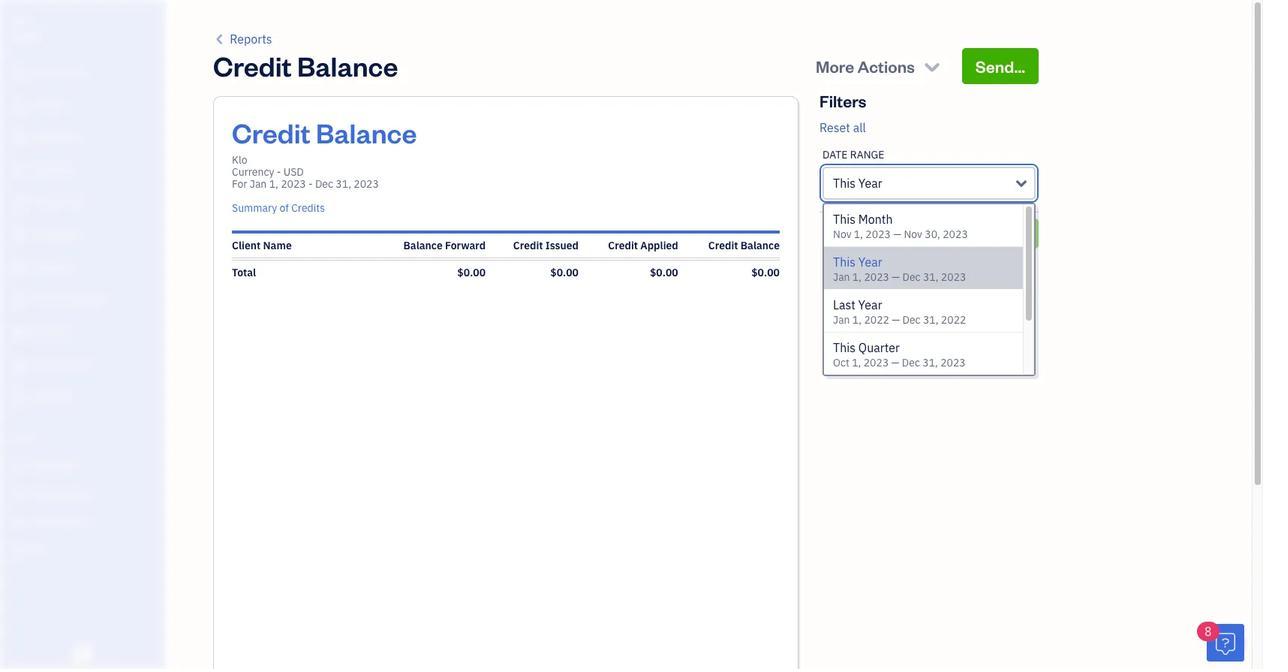 Task type: locate. For each thing, give the bounding box(es) containing it.
this up last
[[833, 255, 856, 270]]

- left usd
[[277, 165, 281, 179]]

0 vertical spatial credit balance
[[213, 48, 398, 83]]

team members
[[11, 460, 77, 472]]

of
[[280, 201, 289, 215]]

31, for this year
[[924, 270, 939, 284]]

2 year from the top
[[859, 255, 883, 270]]

dec for this year
[[903, 270, 921, 284]]

credit balance klo currency - usd for jan 1, 2023 - dec 31, 2023
[[232, 115, 417, 191]]

year inside this year jan 1, 2023 — dec 31, 2023
[[859, 255, 883, 270]]

1 horizontal spatial 2022
[[941, 313, 967, 327]]

date range element
[[820, 137, 1039, 376]]

jan
[[250, 177, 267, 191], [833, 270, 850, 284], [833, 313, 850, 327]]

this down date range
[[833, 176, 856, 191]]

dec inside this year jan 1, 2023 — dec 31, 2023
[[903, 270, 921, 284]]

summary
[[232, 201, 277, 215]]

this for this month nov 1, 2023 — nov 30, 2023
[[833, 212, 856, 227]]

list box
[[824, 204, 1035, 375]]

chart image
[[10, 357, 28, 372]]

1 vertical spatial klo
[[232, 153, 247, 167]]

year
[[859, 176, 883, 191], [859, 255, 883, 270], [859, 297, 883, 312]]

month
[[859, 212, 893, 227]]

31,
[[336, 177, 351, 191], [924, 270, 939, 284], [924, 313, 939, 327], [923, 356, 938, 369]]

this inside this quarter oct 1, 2023 — dec 31, 2023
[[833, 340, 856, 355]]

credit down the reports
[[213, 48, 292, 83]]

dec down last year jan 1, 2022 — dec 31, 2022
[[902, 356, 921, 369]]

jan down last
[[833, 313, 850, 327]]

dec up credits at top
[[315, 177, 333, 191]]

1 horizontal spatial credit balance
[[709, 239, 780, 252]]

apps
[[11, 432, 34, 444]]

dec up last year jan 1, 2022 — dec 31, 2022
[[903, 270, 921, 284]]

1 horizontal spatial nov
[[904, 228, 923, 241]]

— inside this quarter oct 1, 2023 — dec 31, 2023
[[892, 356, 900, 369]]

main element
[[0, 0, 203, 669]]

— down quarter
[[892, 356, 900, 369]]

balance inside credit balance klo currency - usd for jan 1, 2023 - dec 31, 2023
[[316, 115, 417, 150]]

list box inside date range element
[[824, 204, 1035, 375]]

chevronleft image
[[213, 30, 227, 48]]

$0.00
[[458, 266, 486, 279], [551, 266, 579, 279], [650, 266, 679, 279], [752, 266, 780, 279]]

1, inside this quarter oct 1, 2023 — dec 31, 2023
[[852, 356, 862, 369]]

2022 up quarter
[[865, 313, 890, 327]]

Date Range field
[[823, 167, 1036, 200]]

31, inside this quarter oct 1, 2023 — dec 31, 2023
[[923, 356, 938, 369]]

2 vertical spatial year
[[859, 297, 883, 312]]

payment image
[[10, 196, 28, 211]]

more actions
[[816, 56, 915, 77]]

8 button
[[1198, 622, 1245, 662]]

-
[[277, 165, 281, 179], [309, 177, 313, 191]]

more
[[816, 56, 855, 77]]

expense image
[[10, 228, 28, 243]]

1, down last
[[853, 313, 862, 327]]

0 vertical spatial klo
[[12, 14, 28, 28]]

0 horizontal spatial nov
[[833, 228, 852, 241]]

3 year from the top
[[859, 297, 883, 312]]

- right usd
[[309, 177, 313, 191]]

this month nov 1, 2023 — nov 30, 2023
[[833, 212, 968, 241]]

credit up currency
[[232, 115, 311, 150]]

3 $0.00 from the left
[[650, 266, 679, 279]]

nov
[[833, 228, 852, 241], [904, 228, 923, 241]]

year inside last year jan 1, 2022 — dec 31, 2022
[[859, 297, 883, 312]]

dec
[[315, 177, 333, 191], [903, 270, 921, 284], [903, 313, 921, 327], [902, 356, 921, 369]]

1, inside this year jan 1, 2023 — dec 31, 2023
[[853, 270, 862, 284]]

0 horizontal spatial klo
[[12, 14, 28, 28]]

year right last
[[859, 297, 883, 312]]

close button
[[820, 219, 966, 249]]

oct
[[833, 356, 850, 369]]

— up quarter
[[892, 313, 900, 327]]

4 this from the top
[[833, 340, 856, 355]]

owner
[[12, 30, 42, 42]]

— for last year
[[892, 313, 900, 327]]

2022 up this quarter oct 1, 2023 — dec 31, 2023
[[941, 313, 967, 327]]

members
[[37, 460, 77, 472]]

1 2022 from the left
[[865, 313, 890, 327]]

1 year from the top
[[859, 176, 883, 191]]

services
[[54, 487, 91, 499]]

reset all button
[[820, 119, 866, 137]]

2 vertical spatial jan
[[833, 313, 850, 327]]

1, for this year
[[853, 270, 862, 284]]

jan inside last year jan 1, 2022 — dec 31, 2022
[[833, 313, 850, 327]]

this inside this year jan 1, 2023 — dec 31, 2023
[[833, 255, 856, 270]]

all
[[854, 120, 866, 135]]

— up last year jan 1, 2022 — dec 31, 2022
[[892, 270, 900, 284]]

dec up this quarter oct 1, 2023 — dec 31, 2023
[[903, 313, 921, 327]]

2023
[[281, 177, 306, 191], [354, 177, 379, 191], [866, 228, 891, 241], [943, 228, 968, 241], [865, 270, 890, 284], [941, 270, 967, 284], [864, 356, 889, 369], [941, 356, 966, 369]]

year for this year
[[859, 176, 883, 191]]

balance forward
[[404, 239, 486, 252]]

31, right usd
[[336, 177, 351, 191]]

last year jan 1, 2022 — dec 31, 2022
[[833, 297, 967, 327]]

credit
[[213, 48, 292, 83], [232, 115, 311, 150], [513, 239, 543, 252], [608, 239, 638, 252], [709, 239, 738, 252]]

— inside last year jan 1, 2022 — dec 31, 2022
[[892, 313, 900, 327]]

jan up last
[[833, 270, 850, 284]]

klo up for
[[232, 153, 247, 167]]

settings
[[11, 543, 46, 555]]

jan inside this year jan 1, 2023 — dec 31, 2023
[[833, 270, 850, 284]]

forward
[[445, 239, 486, 252]]

31, for this quarter
[[923, 356, 938, 369]]

0 vertical spatial year
[[859, 176, 883, 191]]

1 vertical spatial jan
[[833, 270, 850, 284]]

31, up this quarter oct 1, 2023 — dec 31, 2023
[[924, 313, 939, 327]]

2 this from the top
[[833, 212, 856, 227]]

8
[[1205, 624, 1212, 639]]

this
[[833, 176, 856, 191], [833, 212, 856, 227], [833, 255, 856, 270], [833, 340, 856, 355]]

last
[[833, 297, 856, 312]]

1, right "oct"
[[852, 356, 862, 369]]

credit balance
[[213, 48, 398, 83], [709, 239, 780, 252]]

31, inside last year jan 1, 2022 — dec 31, 2022
[[924, 313, 939, 327]]

— for this year
[[892, 270, 900, 284]]

team
[[11, 460, 35, 472]]

list box containing this month
[[824, 204, 1035, 375]]

this inside "this month nov 1, 2023 — nov 30, 2023"
[[833, 212, 856, 227]]

1 horizontal spatial klo
[[232, 153, 247, 167]]

klo inside klo owner
[[12, 14, 28, 28]]

1, left usd
[[269, 177, 278, 191]]

— up this year jan 1, 2023 — dec 31, 2023
[[894, 228, 902, 241]]

name
[[263, 239, 292, 252]]

credit right applied
[[709, 239, 738, 252]]

— for this month
[[894, 228, 902, 241]]

send…
[[976, 56, 1026, 77]]

settings link
[[4, 536, 161, 562]]

jan inside credit balance klo currency - usd for jan 1, 2023 - dec 31, 2023
[[250, 177, 267, 191]]

items and services
[[11, 487, 91, 499]]

1, inside credit balance klo currency - usd for jan 1, 2023 - dec 31, 2023
[[269, 177, 278, 191]]

freshbooks image
[[71, 645, 95, 663]]

2 2022 from the left
[[941, 313, 967, 327]]

3 this from the top
[[833, 255, 856, 270]]

1, inside "this month nov 1, 2023 — nov 30, 2023"
[[854, 228, 864, 241]]

1 $0.00 from the left
[[458, 266, 486, 279]]

1, inside last year jan 1, 2022 — dec 31, 2022
[[853, 313, 862, 327]]

31, down last year jan 1, 2022 — dec 31, 2022
[[923, 356, 938, 369]]

client image
[[10, 99, 28, 114]]

31, down 30,
[[924, 270, 939, 284]]

this left month
[[833, 212, 856, 227]]

dec inside credit balance klo currency - usd for jan 1, 2023 - dec 31, 2023
[[315, 177, 333, 191]]

year down 'range'
[[859, 176, 883, 191]]

summary of credits
[[232, 201, 325, 215]]

—
[[894, 228, 902, 241], [892, 270, 900, 284], [892, 313, 900, 327], [892, 356, 900, 369]]

year down the close button
[[859, 255, 883, 270]]

dec inside this quarter oct 1, 2023 — dec 31, 2023
[[902, 356, 921, 369]]

this inside field
[[833, 176, 856, 191]]

1,
[[269, 177, 278, 191], [854, 228, 864, 241], [853, 270, 862, 284], [853, 313, 862, 327], [852, 356, 862, 369]]

klo up owner
[[12, 14, 28, 28]]

usd
[[284, 165, 304, 179]]

1 vertical spatial year
[[859, 255, 883, 270]]

credits
[[291, 201, 325, 215]]

31, inside this year jan 1, 2023 — dec 31, 2023
[[924, 270, 939, 284]]

nov left close
[[833, 228, 852, 241]]

1, up last
[[853, 270, 862, 284]]

2022
[[865, 313, 890, 327], [941, 313, 967, 327]]

this up "oct"
[[833, 340, 856, 355]]

0 vertical spatial jan
[[250, 177, 267, 191]]

apps link
[[4, 425, 161, 451]]

balance
[[297, 48, 398, 83], [316, 115, 417, 150], [404, 239, 443, 252], [741, 239, 780, 252]]

dec inside last year jan 1, 2022 — dec 31, 2022
[[903, 313, 921, 327]]

1, down month
[[854, 228, 864, 241]]

0 horizontal spatial 2022
[[865, 313, 890, 327]]

2 $0.00 from the left
[[551, 266, 579, 279]]

connections
[[35, 515, 88, 527]]

— inside this year jan 1, 2023 — dec 31, 2023
[[892, 270, 900, 284]]

jan right for
[[250, 177, 267, 191]]

nov left 30,
[[904, 228, 923, 241]]

1 this from the top
[[833, 176, 856, 191]]

reset
[[820, 120, 851, 135]]

— inside "this month nov 1, 2023 — nov 30, 2023"
[[894, 228, 902, 241]]

klo
[[12, 14, 28, 28], [232, 153, 247, 167]]

year inside field
[[859, 176, 883, 191]]

reports
[[230, 32, 272, 47]]



Task type: describe. For each thing, give the bounding box(es) containing it.
credit applied
[[608, 239, 679, 252]]

money image
[[10, 325, 28, 340]]

reset all
[[820, 120, 866, 135]]

credit left issued
[[513, 239, 543, 252]]

date range
[[823, 148, 885, 161]]

— for this quarter
[[892, 356, 900, 369]]

reports button
[[213, 30, 272, 48]]

this for this quarter oct 1, 2023 — dec 31, 2023
[[833, 340, 856, 355]]

this year jan 1, 2023 — dec 31, 2023
[[833, 255, 967, 284]]

2 nov from the left
[[904, 228, 923, 241]]

total
[[232, 266, 256, 279]]

jan for this year
[[833, 270, 850, 284]]

this quarter oct 1, 2023 — dec 31, 2023
[[833, 340, 966, 369]]

year for this year jan 1, 2023 — dec 31, 2023
[[859, 255, 883, 270]]

dec for last year
[[903, 313, 921, 327]]

client name
[[232, 239, 292, 252]]

bank connections link
[[4, 508, 161, 535]]

1 nov from the left
[[833, 228, 852, 241]]

klo inside credit balance klo currency - usd for jan 1, 2023 - dec 31, 2023
[[232, 153, 247, 167]]

chevrondown image
[[922, 56, 943, 77]]

bank
[[11, 515, 33, 527]]

for
[[232, 177, 247, 191]]

items
[[11, 487, 34, 499]]

0 horizontal spatial credit balance
[[213, 48, 398, 83]]

dashboard image
[[10, 67, 28, 82]]

1 vertical spatial credit balance
[[709, 239, 780, 252]]

credit inside credit balance klo currency - usd for jan 1, 2023 - dec 31, 2023
[[232, 115, 311, 150]]

send… button
[[962, 48, 1039, 84]]

currency
[[232, 165, 274, 179]]

client
[[232, 239, 261, 252]]

klo owner
[[12, 14, 42, 42]]

1, for this month
[[854, 228, 864, 241]]

range
[[851, 148, 885, 161]]

1, for this quarter
[[852, 356, 862, 369]]

quarter
[[859, 340, 900, 355]]

invoice image
[[10, 164, 28, 179]]

1 horizontal spatial -
[[309, 177, 313, 191]]

31, for last year
[[924, 313, 939, 327]]

jan for last year
[[833, 313, 850, 327]]

applied
[[641, 239, 679, 252]]

30,
[[925, 228, 941, 241]]

0 horizontal spatial -
[[277, 165, 281, 179]]

team members link
[[4, 453, 161, 479]]

close
[[875, 225, 911, 242]]

this year
[[833, 176, 883, 191]]

and
[[36, 487, 52, 499]]

resource center badge image
[[1207, 624, 1245, 662]]

date
[[823, 148, 848, 161]]

bank connections
[[11, 515, 88, 527]]

this for this year
[[833, 176, 856, 191]]

filters
[[820, 90, 867, 111]]

estimate image
[[10, 131, 28, 146]]

dec for this quarter
[[902, 356, 921, 369]]

project image
[[10, 261, 28, 276]]

4 $0.00 from the left
[[752, 266, 780, 279]]

credit left applied
[[608, 239, 638, 252]]

31, inside credit balance klo currency - usd for jan 1, 2023 - dec 31, 2023
[[336, 177, 351, 191]]

more actions button
[[803, 48, 956, 84]]

report image
[[10, 390, 28, 405]]

issued
[[546, 239, 579, 252]]

1, for last year
[[853, 313, 862, 327]]

credit issued
[[513, 239, 579, 252]]

items and services link
[[4, 481, 161, 507]]

actions
[[858, 56, 915, 77]]

year for last year jan 1, 2022 — dec 31, 2022
[[859, 297, 883, 312]]

timer image
[[10, 293, 28, 308]]

this for this year jan 1, 2023 — dec 31, 2023
[[833, 255, 856, 270]]



Task type: vqa. For each thing, say whether or not it's contained in the screenshot.
MAKE to the middle
no



